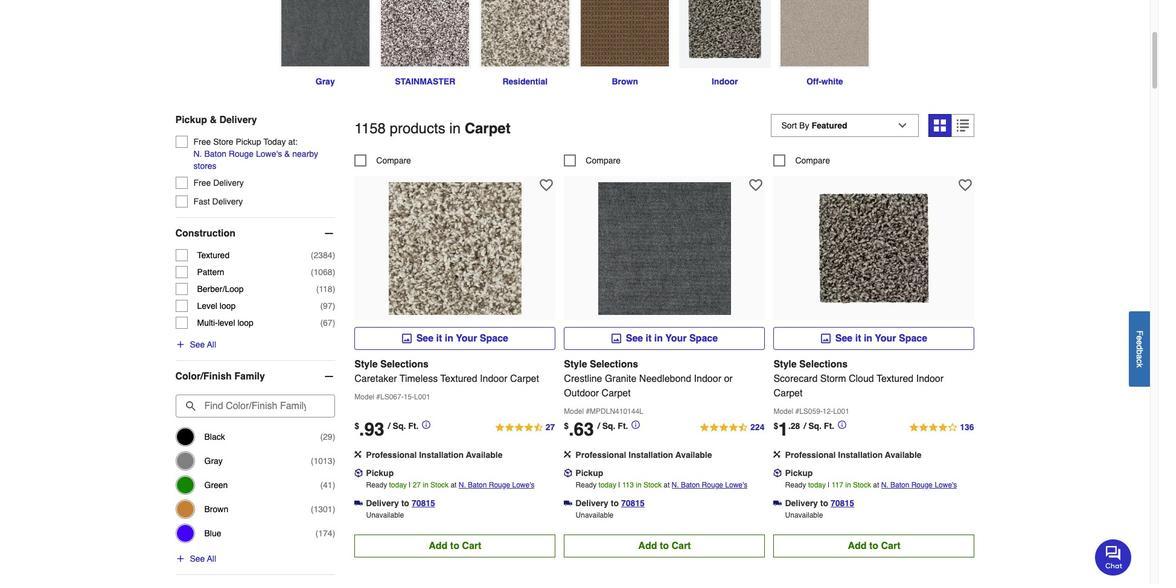 Task type: locate. For each thing, give the bounding box(es) containing it.
professional installation available for second assembly 'image'
[[576, 450, 713, 460]]

lowe's
[[256, 149, 282, 159], [513, 481, 535, 490], [726, 481, 748, 490], [935, 481, 958, 490]]

or
[[725, 374, 733, 385]]

see all down multi-
[[190, 340, 216, 350]]

delivery
[[220, 115, 257, 126], [213, 178, 244, 188], [212, 197, 243, 206], [366, 499, 399, 508], [576, 499, 609, 508], [786, 499, 818, 508]]

27 button
[[495, 421, 556, 435]]

4.5 stars image containing 27
[[495, 421, 556, 435]]

/ sq. ft. inside actual price $0.93 element
[[388, 421, 419, 431]]

pickup up n. baton rouge lowe's & nearby stores
[[236, 137, 261, 147]]

available up ready today | 113 in stock at n. baton rouge lowe's
[[676, 450, 713, 460]]

0 horizontal spatial your
[[456, 333, 477, 344]]

1 horizontal spatial style
[[564, 359, 588, 370]]

2 e from the top
[[1136, 341, 1145, 345]]

2 horizontal spatial professional
[[786, 450, 836, 460]]

#
[[377, 393, 381, 401], [586, 408, 590, 416], [796, 408, 800, 416]]

1 horizontal spatial brown
[[612, 77, 639, 86]]

model for crestline granite needlebond indoor or outdoor carpet
[[564, 408, 584, 416]]

carpet inside style selections crestline granite needlebond indoor or outdoor carpet
[[602, 388, 631, 399]]

truck filled image for ready today | 27 in stock at n. baton rouge lowe's
[[355, 499, 363, 508]]

1 horizontal spatial $
[[564, 421, 569, 431]]

1 / from the left
[[388, 421, 391, 431]]

photos image up the granite
[[612, 334, 621, 344]]

0 horizontal spatial $
[[355, 421, 359, 431]]

1 horizontal spatial unavailable
[[576, 511, 614, 520]]

indoor up 27 button
[[480, 374, 508, 385]]

selections inside style selections scorecard storm cloud textured indoor carpet
[[800, 359, 848, 370]]

$ inside $ .93
[[355, 421, 359, 431]]

) for ( 1013 )
[[333, 457, 335, 466]]

0 vertical spatial 27
[[546, 423, 555, 432]]

| left 113
[[619, 481, 621, 490]]

0 horizontal spatial loop
[[220, 301, 236, 311]]

1 free from the top
[[194, 137, 211, 147]]

1 horizontal spatial model
[[564, 408, 584, 416]]

your up style selections scorecard storm cloud textured indoor carpet
[[876, 333, 897, 344]]

$ inside $ .63
[[564, 421, 569, 431]]

3 at from the left
[[874, 481, 880, 490]]

) down 97
[[333, 318, 335, 328]]

2 horizontal spatial textured
[[877, 374, 914, 385]]

3 add from the left
[[848, 541, 867, 552]]

1 horizontal spatial add to cart
[[639, 541, 691, 552]]

0 vertical spatial brown
[[612, 77, 639, 86]]

3 70815 button from the left
[[831, 498, 855, 510]]

| down actual price $0.93 element
[[409, 481, 411, 490]]

pickup
[[175, 115, 207, 126], [236, 137, 261, 147], [366, 469, 394, 478], [576, 469, 604, 478], [786, 469, 813, 478]]

2 horizontal spatial selections
[[800, 359, 848, 370]]

model # ls067-15-l001
[[355, 393, 431, 401]]

3 ready from the left
[[786, 481, 807, 490]]

selections inside the style selections caretaker timeless textured indoor carpet
[[381, 359, 429, 370]]

0 horizontal spatial add to cart button
[[355, 535, 556, 558]]

see it in your space link for style selections crestline granite needlebond indoor or outdoor carpet image
[[564, 327, 766, 350]]

/ sq. ft.
[[388, 421, 419, 431], [598, 421, 629, 431]]

$ .93
[[355, 419, 385, 440]]

1 horizontal spatial see it in your space link
[[564, 327, 766, 350]]

2 at from the left
[[664, 481, 670, 490]]

space
[[480, 333, 509, 344], [690, 333, 718, 344], [899, 333, 928, 344]]

pickup down .93
[[366, 469, 394, 478]]

2 horizontal spatial ft.
[[824, 421, 835, 431]]

loop right level
[[238, 318, 254, 328]]

model for scorecard storm cloud textured indoor carpet
[[774, 408, 794, 416]]

2 all from the top
[[207, 554, 216, 564]]

1 horizontal spatial ft.
[[618, 421, 629, 431]]

3 see it in your space link from the left
[[774, 327, 975, 350]]

today left 113
[[599, 481, 617, 490]]

lowe's down 224 button
[[726, 481, 748, 490]]

0 vertical spatial see all button
[[175, 339, 216, 351]]

1 horizontal spatial at
[[664, 481, 670, 490]]

1 horizontal spatial /
[[598, 421, 600, 431]]

1 ready from the left
[[366, 481, 387, 490]]

fast
[[194, 197, 210, 206]]

) up ( 1068 )
[[333, 251, 335, 260]]

( for 1013
[[311, 457, 314, 466]]

actual price $1.28 element
[[774, 419, 847, 440]]

style up scorecard
[[774, 359, 797, 370]]

pickup for ready today | 113 in stock at n. baton rouge lowe's
[[576, 469, 604, 478]]

) for ( 118 )
[[333, 284, 335, 294]]

70815 button down ready today | 27 in stock at n. baton rouge lowe's
[[412, 498, 435, 510]]

/ sq. ft. for .93
[[388, 421, 419, 431]]

2 horizontal spatial $
[[774, 421, 779, 431]]

see it in your space button up needlebond
[[564, 327, 766, 350]]

see up the granite
[[626, 333, 643, 344]]

1 info image from the left
[[422, 421, 431, 429]]

it for style selections scorecard storm cloud textured indoor carpet image
[[856, 333, 862, 344]]

/ down model # mpdln410144l
[[598, 421, 600, 431]]

model # mpdln410144l
[[564, 408, 644, 416]]

sq. for .93
[[393, 421, 406, 431]]

at
[[451, 481, 457, 490], [664, 481, 670, 490], [874, 481, 880, 490]]

) for ( 41 )
[[333, 481, 335, 490]]

assembly image down $ .63
[[564, 451, 572, 458]]

available up ready today | 117 in stock at n. baton rouge lowe's
[[885, 450, 922, 460]]

assembly image
[[355, 451, 362, 458], [564, 451, 572, 458], [774, 451, 781, 458]]

crestline
[[564, 374, 603, 385]]

70815 button down 113
[[622, 498, 645, 510]]

indoor up the 4 stars image
[[917, 374, 944, 385]]

ft. left info image
[[824, 421, 835, 431]]

2 horizontal spatial sq.
[[809, 421, 822, 431]]

l001 up info image
[[834, 408, 850, 416]]

0 horizontal spatial professional
[[366, 450, 417, 460]]

$ for 1
[[774, 421, 779, 431]]

style selections crestline granite needlebond indoor or outdoor carpet
[[564, 359, 733, 399]]

1 horizontal spatial truck filled image
[[564, 499, 573, 508]]

actual price $0.93 element
[[355, 419, 431, 440]]

2 professional installation available from the left
[[576, 450, 713, 460]]

117
[[832, 481, 844, 490]]

see all button
[[175, 339, 216, 351], [175, 553, 216, 565]]

2 your from the left
[[666, 333, 687, 344]]

sq. down 'model # ls059-12-l001'
[[809, 421, 822, 431]]

2 today from the left
[[599, 481, 617, 490]]

2 horizontal spatial unavailable
[[786, 511, 824, 520]]

selections
[[381, 359, 429, 370], [590, 359, 639, 370], [800, 359, 848, 370]]

style inside style selections crestline granite needlebond indoor or outdoor carpet
[[564, 359, 588, 370]]

compare for 1000411979 element
[[586, 156, 621, 165]]

1 horizontal spatial 70815 button
[[622, 498, 645, 510]]

info image down mpdln410144l at right
[[632, 421, 641, 429]]

) down ( 1013 )
[[333, 481, 335, 490]]

photos image up timeless
[[402, 334, 412, 344]]

blue
[[204, 529, 221, 539]]

ready right ( 41 )
[[366, 481, 387, 490]]

lowe's down today
[[256, 149, 282, 159]]

1 horizontal spatial compare
[[586, 156, 621, 165]]

1 today from the left
[[389, 481, 407, 490]]

selections inside style selections crestline granite needlebond indoor or outdoor carpet
[[590, 359, 639, 370]]

# for style selections scorecard storm cloud textured indoor carpet
[[796, 408, 800, 416]]

1 professional from the left
[[366, 450, 417, 460]]

ft. for .93
[[409, 421, 419, 431]]

pickup image down $ .63
[[564, 469, 573, 478]]

carpet color/finish family gray image
[[280, 0, 371, 68]]

loop
[[220, 301, 236, 311], [238, 318, 254, 328]]

) for ( 97 )
[[333, 301, 335, 311]]

3 ) from the top
[[333, 284, 335, 294]]

0 horizontal spatial l001
[[414, 393, 431, 401]]

compare
[[377, 156, 411, 165], [586, 156, 621, 165], [796, 156, 831, 165]]

1 horizontal spatial add
[[639, 541, 657, 552]]

| for 27
[[409, 481, 411, 490]]

rouge
[[229, 149, 254, 159], [489, 481, 511, 490], [702, 481, 724, 490], [912, 481, 933, 490]]

2 horizontal spatial professional installation available
[[786, 450, 922, 460]]

see it in your space button up the style selections caretaker timeless textured indoor carpet
[[355, 327, 556, 350]]

1 assembly image from the left
[[355, 451, 362, 458]]

unavailable for ready today | 113 in stock at n. baton rouge lowe's
[[576, 511, 614, 520]]

3 ft. from the left
[[824, 421, 835, 431]]

professional installation available for 1st assembly 'image' from the left
[[366, 450, 503, 460]]

heart outline image
[[540, 179, 554, 192], [959, 179, 973, 192]]

/ for .63
[[598, 421, 600, 431]]

style up caretaker
[[355, 359, 378, 370]]

pickup image down $ 1
[[774, 469, 783, 478]]

e up d at the right of the page
[[1136, 336, 1145, 341]]

3 see it in your space from the left
[[836, 333, 928, 344]]

1 horizontal spatial 4.5 stars image
[[700, 421, 766, 435]]

1 professional installation available from the left
[[366, 450, 503, 460]]

2 / sq. ft. from the left
[[598, 421, 629, 431]]

professional down actual price $0.93 element
[[366, 450, 417, 460]]

see it in your space link up the cloud
[[774, 327, 975, 350]]

1 vertical spatial &
[[285, 149, 290, 159]]

3 70815 from the left
[[831, 499, 855, 508]]

0 vertical spatial gray
[[316, 77, 335, 86]]

2 horizontal spatial see it in your space button
[[774, 327, 975, 350]]

$ .63
[[564, 419, 594, 440]]

off-white
[[807, 77, 844, 86]]

n. for ready today | 27 in stock at n. baton rouge lowe's
[[459, 481, 466, 490]]

at for 27
[[451, 481, 457, 490]]

see it in your space link up needlebond
[[564, 327, 766, 350]]

| left 117
[[828, 481, 830, 490]]

delivery to 70815 down 117
[[786, 499, 855, 508]]

4.5 stars image containing 224
[[700, 421, 766, 435]]

info image inside actual price $0.93 element
[[422, 421, 431, 429]]

see all down "blue" at the bottom
[[190, 554, 216, 564]]

l001 for storm
[[834, 408, 850, 416]]

info image inside "actual price $0.63" element
[[632, 421, 641, 429]]

selections for granite
[[590, 359, 639, 370]]

70815 button down 117
[[831, 498, 855, 510]]

1 truck filled image from the left
[[355, 499, 363, 508]]

2 horizontal spatial photos image
[[821, 334, 831, 344]]

1 horizontal spatial assembly image
[[564, 451, 572, 458]]

8 ) from the top
[[333, 481, 335, 490]]

assembly image down $ 1
[[774, 451, 781, 458]]

ft. down mpdln410144l at right
[[618, 421, 629, 431]]

70815 button for 27
[[412, 498, 435, 510]]

sq. inside "actual price $0.63" element
[[603, 421, 616, 431]]

3 installation from the left
[[839, 450, 883, 460]]

carpet brand stainmaster image
[[380, 0, 471, 68]]

color/finish
[[175, 371, 232, 382]]

1 pickup image from the left
[[355, 469, 363, 478]]

70815 for 27
[[412, 499, 435, 508]]

pickup down the .63
[[576, 469, 604, 478]]

indoor down the carpet use location indoor image
[[712, 77, 738, 86]]

/ right .28
[[804, 421, 807, 431]]

/ inside actual price $0.93 element
[[388, 421, 391, 431]]

0 horizontal spatial selections
[[381, 359, 429, 370]]

1 horizontal spatial see it in your space
[[626, 333, 718, 344]]

2 ) from the top
[[333, 268, 335, 277]]

textured
[[197, 251, 230, 260], [441, 374, 478, 385], [877, 374, 914, 385]]

15-
[[404, 393, 414, 401]]

( for 67
[[320, 318, 323, 328]]

gray
[[316, 77, 335, 86], [204, 457, 223, 466]]

model for caretaker timeless textured indoor carpet
[[355, 393, 375, 401]]

( for 29
[[320, 432, 323, 442]]

/ right .93
[[388, 421, 391, 431]]

see for style selections scorecard storm cloud textured indoor carpet image
[[836, 333, 853, 344]]

136
[[961, 423, 975, 432]]

1 photos image from the left
[[402, 334, 412, 344]]

0 horizontal spatial 70815
[[412, 499, 435, 508]]

3 photos image from the left
[[821, 334, 831, 344]]

3 style from the left
[[774, 359, 797, 370]]

2 | from the left
[[619, 481, 621, 490]]

3 professional installation available from the left
[[786, 450, 922, 460]]

0 horizontal spatial &
[[210, 115, 217, 126]]

2 horizontal spatial it
[[856, 333, 862, 344]]

professional down "actual price $0.63" element
[[576, 450, 627, 460]]

in
[[450, 120, 461, 137], [445, 333, 454, 344], [655, 333, 663, 344], [864, 333, 873, 344], [423, 481, 429, 490], [636, 481, 642, 490], [846, 481, 852, 490]]

2 70815 button from the left
[[622, 498, 645, 510]]

selections up the granite
[[590, 359, 639, 370]]

style selections scorecard storm cloud textured indoor carpet
[[774, 359, 944, 399]]

3 available from the left
[[885, 450, 922, 460]]

rouge for ready today | 113 in stock at n. baton rouge lowe's
[[702, 481, 724, 490]]

3 truck filled image from the left
[[774, 499, 783, 508]]

indoor inside the style selections caretaker timeless textured indoor carpet
[[480, 374, 508, 385]]

indoor left or
[[694, 374, 722, 385]]

2 professional from the left
[[576, 450, 627, 460]]

professional for second assembly 'image'
[[576, 450, 627, 460]]

n.
[[194, 149, 202, 159], [459, 481, 466, 490], [672, 481, 679, 490], [882, 481, 889, 490]]

2 horizontal spatial model
[[774, 408, 794, 416]]

ft. for .63
[[618, 421, 629, 431]]

0 vertical spatial l001
[[414, 393, 431, 401]]

2 70815 from the left
[[622, 499, 645, 508]]

style inside the style selections caretaker timeless textured indoor carpet
[[355, 359, 378, 370]]

loop up level
[[220, 301, 236, 311]]

3 stock from the left
[[854, 481, 872, 490]]

# up .28
[[796, 408, 800, 416]]

l001
[[414, 393, 431, 401], [834, 408, 850, 416]]

photos image up storm
[[821, 334, 831, 344]]

your for the style selections caretaker timeless textured indoor carpet image
[[456, 333, 477, 344]]

textured right timeless
[[441, 374, 478, 385]]

2 horizontal spatial stock
[[854, 481, 872, 490]]

2 horizontal spatial add to cart button
[[774, 535, 975, 558]]

your up the style selections caretaker timeless textured indoor carpet
[[456, 333, 477, 344]]

2 horizontal spatial space
[[899, 333, 928, 344]]

carpet use location indoor image
[[679, 0, 771, 68]]

installation
[[419, 450, 464, 460], [629, 450, 674, 460], [839, 450, 883, 460]]

3 unavailable from the left
[[786, 511, 824, 520]]

professional installation available
[[366, 450, 503, 460], [576, 450, 713, 460], [786, 450, 922, 460]]

2 free from the top
[[194, 178, 211, 188]]

lowe's inside n. baton rouge lowe's & nearby stores
[[256, 149, 282, 159]]

e
[[1136, 336, 1145, 341], [1136, 341, 1145, 345]]

) down ( 1301 )
[[333, 529, 335, 539]]

0 horizontal spatial at
[[451, 481, 457, 490]]

97
[[323, 301, 333, 311]]

) down ( 29 )
[[333, 457, 335, 466]]

4.5 stars image left $ .63
[[495, 421, 556, 435]]

all down multi-
[[207, 340, 216, 350]]

1 70815 from the left
[[412, 499, 435, 508]]

free delivery
[[194, 178, 244, 188]]

rouge inside n. baton rouge lowe's & nearby stores
[[229, 149, 254, 159]]

1 horizontal spatial pickup image
[[564, 469, 573, 478]]

model up 1
[[774, 408, 794, 416]]

assembly image down $ .93
[[355, 451, 362, 458]]

2 add to cart from the left
[[639, 541, 691, 552]]

plus image
[[175, 340, 185, 350], [175, 554, 185, 564]]

3 pickup image from the left
[[774, 469, 783, 478]]

at for 117
[[874, 481, 880, 490]]

3 selections from the left
[[800, 359, 848, 370]]

0 horizontal spatial info image
[[422, 421, 431, 429]]

sq. right .93
[[393, 421, 406, 431]]

info image
[[422, 421, 431, 429], [632, 421, 641, 429]]

/ inside "actual price $0.63" element
[[598, 421, 600, 431]]

1 horizontal spatial ready
[[576, 481, 597, 490]]

2 horizontal spatial truck filled image
[[774, 499, 783, 508]]

# down caretaker
[[377, 393, 381, 401]]

see it in your space button for style selections scorecard storm cloud textured indoor carpet image
[[774, 327, 975, 350]]

see all for 1st see all button from the top
[[190, 340, 216, 350]]

0 horizontal spatial #
[[377, 393, 381, 401]]

selections for timeless
[[381, 359, 429, 370]]

today
[[389, 481, 407, 490], [599, 481, 617, 490], [809, 481, 826, 490]]

1 $ from the left
[[355, 421, 359, 431]]

1 all from the top
[[207, 340, 216, 350]]

0 horizontal spatial available
[[466, 450, 503, 460]]

2 horizontal spatial /
[[804, 421, 807, 431]]

1 space from the left
[[480, 333, 509, 344]]

0 horizontal spatial textured
[[197, 251, 230, 260]]

see it in your space button
[[355, 327, 556, 350], [564, 327, 766, 350], [774, 327, 975, 350]]

1 horizontal spatial n. baton rouge lowe's button
[[672, 479, 748, 491]]

minus image
[[323, 228, 335, 240]]

lowe's for ready today | 27 in stock at n. baton rouge lowe's
[[513, 481, 535, 490]]

1 selections from the left
[[381, 359, 429, 370]]

0 horizontal spatial sq.
[[393, 421, 406, 431]]

ft. inside "actual price $0.63" element
[[618, 421, 629, 431]]

actual price $0.63 element
[[564, 419, 641, 440]]

4.5 stars image left $ 1
[[700, 421, 766, 435]]

ready today | 117 in stock at n. baton rouge lowe's
[[786, 481, 958, 490]]

1 horizontal spatial loop
[[238, 318, 254, 328]]

1 ) from the top
[[333, 251, 335, 260]]

3 $ from the left
[[774, 421, 779, 431]]

1000411979 element
[[564, 154, 621, 167]]

7 ) from the top
[[333, 457, 335, 466]]

1 horizontal spatial textured
[[441, 374, 478, 385]]

1301
[[314, 505, 333, 515]]

70815 for 117
[[831, 499, 855, 508]]

1 available from the left
[[466, 450, 503, 460]]

1 at from the left
[[451, 481, 457, 490]]

color/finish family button
[[175, 361, 335, 393]]

2 space from the left
[[690, 333, 718, 344]]

k
[[1136, 364, 1145, 368]]

1 horizontal spatial / sq. ft.
[[598, 421, 629, 431]]

0 horizontal spatial compare
[[377, 156, 411, 165]]

brown inside brown link
[[612, 77, 639, 86]]

0 horizontal spatial model
[[355, 393, 375, 401]]

brown
[[612, 77, 639, 86], [204, 505, 228, 515]]

ft. down 15-
[[409, 421, 419, 431]]

see it in your space up needlebond
[[626, 333, 718, 344]]

0 vertical spatial all
[[207, 340, 216, 350]]

pickup down actual price $1.28 element
[[786, 469, 813, 478]]

pattern
[[197, 268, 224, 277]]

unavailable
[[366, 511, 404, 520], [576, 511, 614, 520], [786, 511, 824, 520]]

1 horizontal spatial l001
[[834, 408, 850, 416]]

available up ready today | 27 in stock at n. baton rouge lowe's
[[466, 450, 503, 460]]

( for 174
[[316, 529, 319, 539]]

info image down model # ls067-15-l001
[[422, 421, 431, 429]]

style selections scorecard storm cloud textured indoor carpet image
[[808, 182, 941, 315]]

n. baton rouge lowe's & nearby stores
[[194, 149, 318, 171]]

2 horizontal spatial ready
[[786, 481, 807, 490]]

0 horizontal spatial space
[[480, 333, 509, 344]]

today down actual price $0.93 element
[[389, 481, 407, 490]]

indoor inside style selections scorecard storm cloud textured indoor carpet
[[917, 374, 944, 385]]

1 vertical spatial see all button
[[175, 553, 216, 565]]

1 | from the left
[[409, 481, 411, 490]]

model up $ .63
[[564, 408, 584, 416]]

2 horizontal spatial see it in your space link
[[774, 327, 975, 350]]

$ inside $ 1
[[774, 421, 779, 431]]

see it in your space up the style selections caretaker timeless textured indoor carpet
[[417, 333, 509, 344]]

2 truck filled image from the left
[[564, 499, 573, 508]]

1 heart outline image from the left
[[540, 179, 554, 192]]

carpet color/finish family brown image
[[579, 0, 671, 68]]

carpet down the granite
[[602, 388, 631, 399]]

level
[[218, 318, 235, 328]]

to
[[402, 499, 409, 508], [611, 499, 619, 508], [821, 499, 829, 508], [451, 541, 460, 552], [660, 541, 669, 552], [870, 541, 879, 552]]

lowe's down the 4 stars image
[[935, 481, 958, 490]]

1013
[[314, 457, 333, 466]]

/
[[388, 421, 391, 431], [598, 421, 600, 431], [804, 421, 807, 431]]

black
[[204, 432, 225, 442]]

style for style selections scorecard storm cloud textured indoor carpet
[[774, 359, 797, 370]]

2 horizontal spatial compare
[[796, 156, 831, 165]]

1 see it in your space button from the left
[[355, 327, 556, 350]]

2 horizontal spatial installation
[[839, 450, 883, 460]]

4 stars image
[[909, 421, 975, 435]]

photos image
[[402, 334, 412, 344], [612, 334, 621, 344], [821, 334, 831, 344]]

3 delivery to 70815 from the left
[[786, 499, 855, 508]]

truck filled image
[[355, 499, 363, 508], [564, 499, 573, 508], [774, 499, 783, 508]]

it up style selections scorecard storm cloud textured indoor carpet
[[856, 333, 862, 344]]

/ sq. ft. inside "actual price $0.63" element
[[598, 421, 629, 431]]

ft. inside actual price $0.93 element
[[409, 421, 419, 431]]

l001 down timeless
[[414, 393, 431, 401]]

1 horizontal spatial space
[[690, 333, 718, 344]]

compare inside 1002819074 element
[[796, 156, 831, 165]]

2 see it in your space link from the left
[[564, 327, 766, 350]]

professional for third assembly 'image' from left
[[786, 450, 836, 460]]

1 vertical spatial l001
[[834, 408, 850, 416]]

pickup up stores
[[175, 115, 207, 126]]

see up storm
[[836, 333, 853, 344]]

) for ( 67 )
[[333, 318, 335, 328]]

70815 button for 113
[[622, 498, 645, 510]]

1 horizontal spatial today
[[599, 481, 617, 490]]

3 / from the left
[[804, 421, 807, 431]]

see it in your space button up the cloud
[[774, 327, 975, 350]]

brown down the carpet color/finish family brown image
[[612, 77, 639, 86]]

ft.
[[409, 421, 419, 431], [618, 421, 629, 431], [824, 421, 835, 431]]

2 sq. from the left
[[603, 421, 616, 431]]

&
[[210, 115, 217, 126], [285, 149, 290, 159]]

0 horizontal spatial / sq. ft.
[[388, 421, 419, 431]]

2 horizontal spatial delivery to 70815
[[786, 499, 855, 508]]

see down "blue" at the bottom
[[190, 554, 205, 564]]

3 sq. from the left
[[809, 421, 822, 431]]

delivery to 70815 down 113
[[576, 499, 645, 508]]

space for style selections scorecard storm cloud textured indoor carpet image
[[899, 333, 928, 344]]

3 it from the left
[[856, 333, 862, 344]]

0 horizontal spatial assembly image
[[355, 451, 362, 458]]

1 horizontal spatial professional
[[576, 450, 627, 460]]

e up b
[[1136, 341, 1145, 345]]

1068
[[314, 268, 333, 277]]

selections up timeless
[[381, 359, 429, 370]]

professional installation available for third assembly 'image' from left
[[786, 450, 922, 460]]

2 horizontal spatial |
[[828, 481, 830, 490]]

it up style selections crestline granite needlebond indoor or outdoor carpet
[[646, 333, 652, 344]]

1158 products in carpet
[[355, 120, 511, 137]]

5 ) from the top
[[333, 318, 335, 328]]

1 horizontal spatial stock
[[644, 481, 662, 490]]

1 see all button from the top
[[175, 339, 216, 351]]

installation up ready today | 117 in stock at n. baton rouge lowe's
[[839, 450, 883, 460]]

delivery to 70815 for 113
[[576, 499, 645, 508]]

space for style selections crestline granite needlebond indoor or outdoor carpet image
[[690, 333, 718, 344]]

1 horizontal spatial &
[[285, 149, 290, 159]]

sq. inside actual price $0.93 element
[[393, 421, 406, 431]]

model down caretaker
[[355, 393, 375, 401]]

a
[[1136, 355, 1145, 359]]

at for 113
[[664, 481, 670, 490]]

all down "blue" at the bottom
[[207, 554, 216, 564]]

70815 down ready today | 27 in stock at n. baton rouge lowe's
[[412, 499, 435, 508]]

0 horizontal spatial professional installation available
[[366, 450, 503, 460]]

rouge for ready today | 117 in stock at n. baton rouge lowe's
[[912, 481, 933, 490]]

pickup image down $ .93
[[355, 469, 363, 478]]

70815 button
[[412, 498, 435, 510], [622, 498, 645, 510], [831, 498, 855, 510]]

all
[[207, 340, 216, 350], [207, 554, 216, 564]]

174
[[319, 529, 333, 539]]

compare inside 1000411979 element
[[586, 156, 621, 165]]

2 see it in your space button from the left
[[564, 327, 766, 350]]

selections for storm
[[800, 359, 848, 370]]

free left store
[[194, 137, 211, 147]]

carpet inside the style selections caretaker timeless textured indoor carpet
[[510, 374, 539, 385]]

see it in your space button for style selections crestline granite needlebond indoor or outdoor carpet image
[[564, 327, 766, 350]]

n. baton rouge lowe's button
[[459, 479, 535, 491], [672, 479, 748, 491], [882, 479, 958, 491]]

space for the style selections caretaker timeless textured indoor carpet image
[[480, 333, 509, 344]]

3 n. baton rouge lowe's button from the left
[[882, 479, 958, 491]]

unavailable for ready today | 117 in stock at n. baton rouge lowe's
[[786, 511, 824, 520]]

1 horizontal spatial photos image
[[612, 334, 621, 344]]

1 70815 button from the left
[[412, 498, 435, 510]]

3 space from the left
[[899, 333, 928, 344]]

granite
[[605, 374, 637, 385]]

27
[[546, 423, 555, 432], [413, 481, 421, 490]]

n. for ready today | 113 in stock at n. baton rouge lowe's
[[672, 481, 679, 490]]

available for 1st assembly 'image' from the left
[[466, 450, 503, 460]]

see for style selections crestline granite needlebond indoor or outdoor carpet image
[[626, 333, 643, 344]]

0 vertical spatial see all
[[190, 340, 216, 350]]

3 compare from the left
[[796, 156, 831, 165]]

heart outline image
[[750, 179, 763, 192]]

4 ) from the top
[[333, 301, 335, 311]]

caretaker
[[355, 374, 397, 385]]

2 horizontal spatial pickup image
[[774, 469, 783, 478]]

2 see it in your space from the left
[[626, 333, 718, 344]]

2 horizontal spatial add to cart
[[848, 541, 901, 552]]

minus image
[[323, 371, 335, 383]]

6 ) from the top
[[333, 432, 335, 442]]

1 n. baton rouge lowe's button from the left
[[459, 479, 535, 491]]

today for 113
[[599, 481, 617, 490]]

carpet down scorecard
[[774, 388, 803, 399]]

your
[[456, 333, 477, 344], [666, 333, 687, 344], [876, 333, 897, 344]]

1 unavailable from the left
[[366, 511, 404, 520]]

1 stock from the left
[[431, 481, 449, 490]]

baton for ready today | 117 in stock at n. baton rouge lowe's
[[891, 481, 910, 490]]

ready left 117
[[786, 481, 807, 490]]

see up the style selections caretaker timeless textured indoor carpet
[[417, 333, 434, 344]]

2 horizontal spatial your
[[876, 333, 897, 344]]

0 vertical spatial plus image
[[175, 340, 185, 350]]

1 4.5 stars image from the left
[[495, 421, 556, 435]]

4.5 stars image
[[495, 421, 556, 435], [700, 421, 766, 435]]

2 horizontal spatial 70815
[[831, 499, 855, 508]]

2 plus image from the top
[[175, 554, 185, 564]]

2 it from the left
[[646, 333, 652, 344]]

0 horizontal spatial stock
[[431, 481, 449, 490]]

0 horizontal spatial installation
[[419, 450, 464, 460]]

1 sq. from the left
[[393, 421, 406, 431]]

2 horizontal spatial 70815 button
[[831, 498, 855, 510]]

ls059-
[[800, 408, 823, 416]]

add
[[429, 541, 448, 552], [639, 541, 657, 552], [848, 541, 867, 552]]

your up needlebond
[[666, 333, 687, 344]]

compare inside '5013333011' element
[[377, 156, 411, 165]]

5013333011 element
[[355, 154, 411, 167]]

style inside style selections scorecard storm cloud textured indoor carpet
[[774, 359, 797, 370]]

1 vertical spatial free
[[194, 178, 211, 188]]

1 vertical spatial brown
[[204, 505, 228, 515]]

1 see all from the top
[[190, 340, 216, 350]]

1 horizontal spatial #
[[586, 408, 590, 416]]

carpet color/finish family off-white image
[[779, 0, 871, 68]]

textured up pattern
[[197, 251, 230, 260]]

1 horizontal spatial sq.
[[603, 421, 616, 431]]

1 horizontal spatial 27
[[546, 423, 555, 432]]

pickup image
[[355, 469, 363, 478], [564, 469, 573, 478], [774, 469, 783, 478]]

2 horizontal spatial at
[[874, 481, 880, 490]]

0 horizontal spatial see it in your space link
[[355, 327, 556, 350]]

3 your from the left
[[876, 333, 897, 344]]

2 photos image from the left
[[612, 334, 621, 344]]

gray down black
[[204, 457, 223, 466]]



Task type: vqa. For each thing, say whether or not it's contained in the screenshot.


Task type: describe. For each thing, give the bounding box(es) containing it.
| for 117
[[828, 481, 830, 490]]

# for style selections crestline granite needlebond indoor or outdoor carpet
[[586, 408, 590, 416]]

pickup image for ready today | 113 in stock at n. baton rouge lowe's
[[564, 469, 573, 478]]

today
[[264, 137, 286, 147]]

( for 1301
[[311, 505, 314, 515]]

3 assembly image from the left
[[774, 451, 781, 458]]

carpet inside style selections scorecard storm cloud textured indoor carpet
[[774, 388, 803, 399]]

2 add to cart button from the left
[[564, 535, 766, 558]]

( 1013 )
[[311, 457, 335, 466]]

fast delivery
[[194, 197, 243, 206]]

( 97 )
[[320, 301, 335, 311]]

n. baton rouge lowe's button for ready today | 113 in stock at n. baton rouge lowe's
[[672, 479, 748, 491]]

cloud
[[849, 374, 875, 385]]

n. for ready today | 117 in stock at n. baton rouge lowe's
[[882, 481, 889, 490]]

1 e from the top
[[1136, 336, 1145, 341]]

installation for 1st assembly 'image' from the left
[[419, 450, 464, 460]]

multi-
[[197, 318, 218, 328]]

$ for .93
[[355, 421, 359, 431]]

ls067-
[[381, 393, 404, 401]]

green
[[204, 481, 228, 490]]

( 174 )
[[316, 529, 335, 539]]

timeless
[[400, 374, 438, 385]]

available for third assembly 'image' from left
[[885, 450, 922, 460]]

family
[[235, 371, 265, 382]]

1 add to cart button from the left
[[355, 535, 556, 558]]

( 1301 )
[[311, 505, 335, 515]]

) for ( 174 )
[[333, 529, 335, 539]]

construction button
[[175, 218, 335, 249]]

3 add to cart from the left
[[848, 541, 901, 552]]

67
[[323, 318, 333, 328]]

( for 118
[[316, 284, 319, 294]]

textured inside the style selections caretaker timeless textured indoor carpet
[[441, 374, 478, 385]]

chat invite button image
[[1096, 539, 1133, 576]]

12-
[[823, 408, 834, 416]]

photos image for the style selections caretaker timeless textured indoor carpet image
[[402, 334, 412, 344]]

d
[[1136, 345, 1145, 350]]

style selections caretaker timeless textured indoor carpet
[[355, 359, 539, 385]]

lowe's for ready today | 117 in stock at n. baton rouge lowe's
[[935, 481, 958, 490]]

/ inside actual price $1.28 element
[[804, 421, 807, 431]]

level loop
[[197, 301, 236, 311]]

pickup & delivery
[[175, 115, 257, 126]]

see for the style selections caretaker timeless textured indoor carpet image
[[417, 333, 434, 344]]

stainmaster link
[[375, 0, 475, 87]]

) for ( 1301 )
[[333, 505, 335, 515]]

136 button
[[909, 421, 975, 435]]

free for free store pickup today at:
[[194, 137, 211, 147]]

0 vertical spatial loop
[[220, 301, 236, 311]]

sq. inside actual price $1.28 element
[[809, 421, 822, 431]]

residential
[[503, 77, 548, 86]]

ready today | 113 in stock at n. baton rouge lowe's
[[576, 481, 748, 490]]

white
[[822, 77, 844, 86]]

# for style selections caretaker timeless textured indoor carpet
[[377, 393, 381, 401]]

ready for ready today | 117 in stock at n. baton rouge lowe's
[[786, 481, 807, 490]]

0 horizontal spatial 27
[[413, 481, 421, 490]]

delivery to 70815 for 27
[[366, 499, 435, 508]]

brown link
[[575, 0, 675, 87]]

lowe's for ready today | 113 in stock at n. baton rouge lowe's
[[726, 481, 748, 490]]

textured inside style selections scorecard storm cloud textured indoor carpet
[[877, 374, 914, 385]]

2 cart from the left
[[672, 541, 691, 552]]

f
[[1136, 331, 1145, 336]]

see down multi-
[[190, 340, 205, 350]]

carpet down residential
[[465, 120, 511, 137]]

( 29 )
[[320, 432, 335, 442]]

1
[[779, 419, 789, 440]]

1 add to cart from the left
[[429, 541, 482, 552]]

$ 1
[[774, 419, 789, 440]]

baton for ready today | 27 in stock at n. baton rouge lowe's
[[468, 481, 487, 490]]

( 2384 )
[[311, 251, 335, 260]]

it for style selections crestline granite needlebond indoor or outdoor carpet image
[[646, 333, 652, 344]]

see it in your space link for style selections scorecard storm cloud textured indoor carpet image
[[774, 327, 975, 350]]

off-white link
[[775, 0, 875, 87]]

mpdln410144l
[[590, 408, 644, 416]]

see it in your space link for the style selections caretaker timeless textured indoor carpet image
[[355, 327, 556, 350]]

model # ls059-12-l001
[[774, 408, 850, 416]]

& inside n. baton rouge lowe's & nearby stores
[[285, 149, 290, 159]]

your for style selections scorecard storm cloud textured indoor carpet image
[[876, 333, 897, 344]]

residential link
[[475, 0, 575, 87]]

.28
[[789, 421, 801, 431]]

pickup for ready today | 117 in stock at n. baton rouge lowe's
[[786, 469, 813, 478]]

0 horizontal spatial gray
[[204, 457, 223, 466]]

Find Color/Finish Family text field
[[175, 395, 335, 418]]

stainmaster
[[395, 77, 456, 86]]

pickup image for ready today | 27 in stock at n. baton rouge lowe's
[[355, 469, 363, 478]]

b
[[1136, 350, 1145, 355]]

n. baton rouge lowe's button for ready today | 27 in stock at n. baton rouge lowe's
[[459, 479, 535, 491]]

professional for 1st assembly 'image' from the left
[[366, 450, 417, 460]]

free for free delivery
[[194, 178, 211, 188]]

carpet commercial/residential residential image
[[479, 0, 571, 68]]

) for ( 29 )
[[333, 432, 335, 442]]

) for ( 1068 )
[[333, 268, 335, 277]]

see it in your space button for the style selections caretaker timeless textured indoor carpet image
[[355, 327, 556, 350]]

2 heart outline image from the left
[[959, 179, 973, 192]]

4.5 stars image for .93
[[495, 421, 556, 435]]

store
[[213, 137, 234, 147]]

see it in your space for photos related to style selections crestline granite needlebond indoor or outdoor carpet image
[[626, 333, 718, 344]]

list view image
[[958, 120, 970, 132]]

| for 113
[[619, 481, 621, 490]]

pickup for ready today | 27 in stock at n. baton rouge lowe's
[[366, 469, 394, 478]]

style selections caretaker timeless textured indoor carpet image
[[389, 182, 522, 315]]

truck filled image for ready today | 113 in stock at n. baton rouge lowe's
[[564, 499, 573, 508]]

118
[[319, 284, 333, 294]]

style selections crestline granite needlebond indoor or outdoor carpet image
[[599, 182, 731, 315]]

available for second assembly 'image'
[[676, 450, 713, 460]]

stock for 117
[[854, 481, 872, 490]]

.28 / sq. ft.
[[789, 421, 835, 431]]

ft. inside actual price $1.28 element
[[824, 421, 835, 431]]

70815 for 113
[[622, 499, 645, 508]]

n. baton rouge lowe's & nearby stores button
[[194, 148, 335, 172]]

baton for ready today | 113 in stock at n. baton rouge lowe's
[[681, 481, 700, 490]]

style for style selections caretaker timeless textured indoor carpet
[[355, 359, 378, 370]]

( 67 )
[[320, 318, 335, 328]]

gray link
[[275, 0, 375, 87]]

pickup image for ready today | 117 in stock at n. baton rouge lowe's
[[774, 469, 783, 478]]

41
[[323, 481, 333, 490]]

2 see all button from the top
[[175, 553, 216, 565]]

outdoor
[[564, 388, 599, 399]]

off-
[[807, 77, 822, 86]]

ready today | 27 in stock at n. baton rouge lowe's
[[366, 481, 535, 490]]

n. inside n. baton rouge lowe's & nearby stores
[[194, 149, 202, 159]]

( 118 )
[[316, 284, 335, 294]]

/ sq. ft. for .63
[[598, 421, 629, 431]]

compare for '5013333011' element
[[377, 156, 411, 165]]

free store pickup today at:
[[194, 137, 298, 147]]

27 inside 27 button
[[546, 423, 555, 432]]

1 plus image from the top
[[175, 340, 185, 350]]

( for 97
[[320, 301, 323, 311]]

berber/loop
[[197, 284, 244, 294]]

see all for second see all button
[[190, 554, 216, 564]]

grid view image
[[935, 120, 947, 132]]

stock for 27
[[431, 481, 449, 490]]

stock for 113
[[644, 481, 662, 490]]

4.5 stars image for .63
[[700, 421, 766, 435]]

indoor link
[[675, 0, 775, 87]]

see it in your space for photos associated with style selections scorecard storm cloud textured indoor carpet image
[[836, 333, 928, 344]]

unavailable for ready today | 27 in stock at n. baton rouge lowe's
[[366, 511, 404, 520]]

1 cart from the left
[[462, 541, 482, 552]]

installation for third assembly 'image' from left
[[839, 450, 883, 460]]

2 add from the left
[[639, 541, 657, 552]]

truck filled image for ready today | 117 in stock at n. baton rouge lowe's
[[774, 499, 783, 508]]

indoor inside indoor link
[[712, 77, 738, 86]]

3 add to cart button from the left
[[774, 535, 975, 558]]

( for 2384
[[311, 251, 314, 260]]

2 assembly image from the left
[[564, 451, 572, 458]]

( 41 )
[[320, 481, 335, 490]]

ready for ready today | 113 in stock at n. baton rouge lowe's
[[576, 481, 597, 490]]

all for second see all button
[[207, 554, 216, 564]]

224 button
[[700, 421, 766, 435]]

info image for .63
[[632, 421, 641, 429]]

scorecard
[[774, 374, 818, 385]]

construction
[[175, 228, 236, 239]]

( for 1068
[[311, 268, 314, 277]]

needlebond
[[640, 374, 692, 385]]

photos image for style selections scorecard storm cloud textured indoor carpet image
[[821, 334, 831, 344]]

29
[[323, 432, 333, 442]]

f e e d b a c k
[[1136, 331, 1145, 368]]

info image
[[838, 421, 847, 429]]

3 cart from the left
[[882, 541, 901, 552]]

sq. for .63
[[603, 421, 616, 431]]

photos image for style selections crestline granite needlebond indoor or outdoor carpet image
[[612, 334, 621, 344]]

f e e d b a c k button
[[1130, 311, 1151, 387]]

2384
[[314, 251, 333, 260]]

( for 41
[[320, 481, 323, 490]]

style for style selections crestline granite needlebond indoor or outdoor carpet
[[564, 359, 588, 370]]

storm
[[821, 374, 847, 385]]

baton inside n. baton rouge lowe's & nearby stores
[[204, 149, 227, 159]]

rouge for ready today | 27 in stock at n. baton rouge lowe's
[[489, 481, 511, 490]]

c
[[1136, 359, 1145, 364]]

) for ( 2384 )
[[333, 251, 335, 260]]

at:
[[288, 137, 298, 147]]

1158
[[355, 120, 386, 137]]

1002819074 element
[[774, 154, 831, 167]]

indoor inside style selections crestline granite needlebond indoor or outdoor carpet
[[694, 374, 722, 385]]

level
[[197, 301, 217, 311]]

multi-level loop
[[197, 318, 254, 328]]

1 add from the left
[[429, 541, 448, 552]]

installation for second assembly 'image'
[[629, 450, 674, 460]]

nearby
[[293, 149, 318, 159]]

ready for ready today | 27 in stock at n. baton rouge lowe's
[[366, 481, 387, 490]]

color/finish family
[[175, 371, 265, 382]]

it for the style selections caretaker timeless textured indoor carpet image
[[436, 333, 442, 344]]

113
[[623, 481, 634, 490]]

0 horizontal spatial brown
[[204, 505, 228, 515]]

1 horizontal spatial gray
[[316, 77, 335, 86]]

.63
[[569, 419, 594, 440]]

( 1068 )
[[311, 268, 335, 277]]



